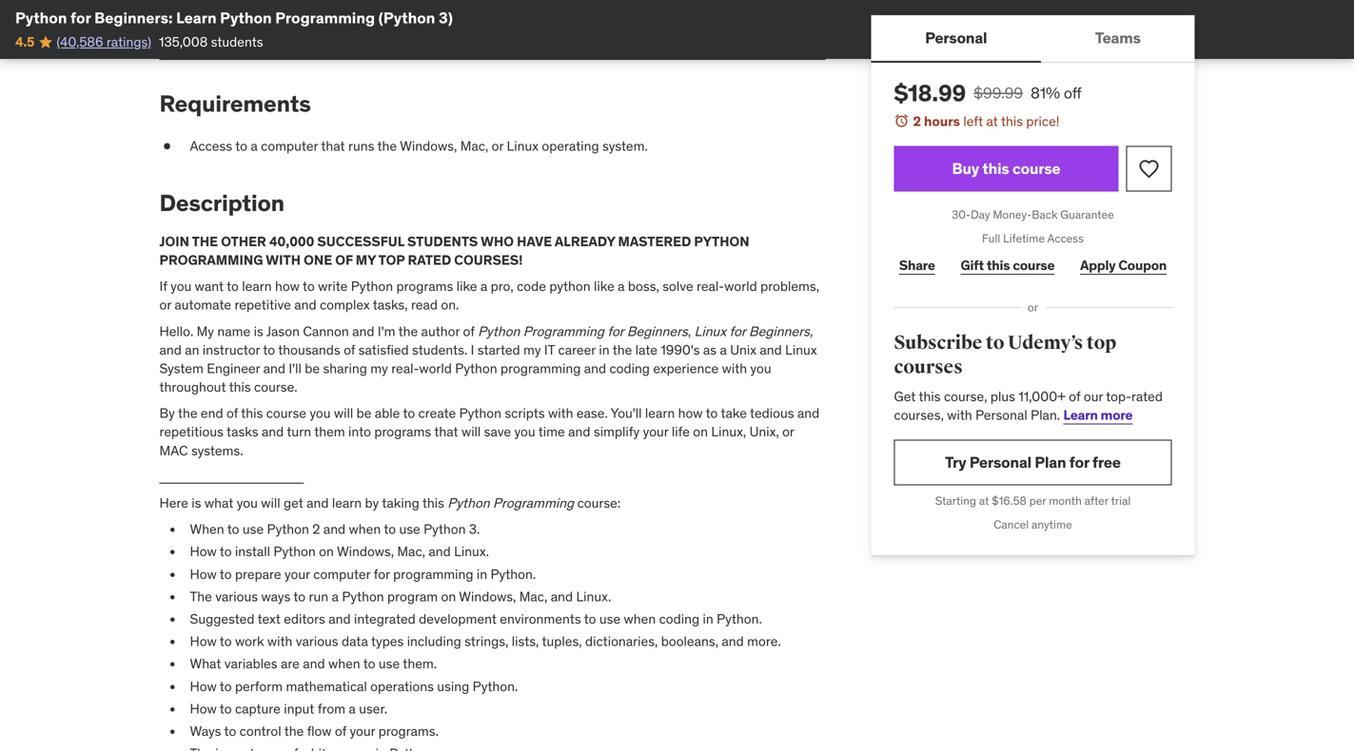 Task type: describe. For each thing, give the bounding box(es) containing it.
or right the unix,
[[782, 424, 794, 441]]

a right "as"
[[720, 341, 727, 359]]

you right "if"
[[170, 278, 192, 295]]

prepare
[[235, 566, 281, 583]]

get
[[284, 495, 303, 512]]

by
[[365, 495, 379, 512]]

try
[[945, 453, 966, 472]]

python up 3. at the bottom left of the page
[[448, 495, 490, 512]]

and down hello.
[[159, 341, 182, 359]]

and right "are"
[[303, 656, 325, 673]]

0 vertical spatial be
[[305, 360, 320, 377]]

for left beginners at the top of page
[[607, 323, 624, 340]]

you down scripts
[[514, 424, 535, 441]]

use up dictionaries, at the bottom left of page
[[599, 611, 621, 628]]

input
[[284, 701, 314, 718]]

2 horizontal spatial mac,
[[519, 588, 547, 606]]

students.
[[412, 341, 468, 359]]

0 vertical spatial programming
[[275, 8, 375, 28]]

for up unix on the right of page
[[729, 323, 746, 340]]

2 like from the left
[[594, 278, 615, 295]]

this inside buy this course button
[[982, 159, 1009, 178]]

and down career
[[584, 360, 606, 377]]

when
[[190, 521, 224, 538]]

and up program
[[429, 544, 451, 561]]

python right the install
[[273, 544, 316, 561]]

unix
[[730, 341, 756, 359]]

control
[[239, 723, 281, 740]]

who
[[481, 233, 514, 250]]

automate
[[175, 297, 231, 314]]

personal inside 'try personal plan for free' link
[[970, 453, 1032, 472]]

get
[[894, 388, 916, 405]]

scripts
[[505, 405, 545, 422]]

to down jason
[[263, 341, 275, 359]]

beginners
[[627, 323, 688, 340]]

of inside when to use python 2 and when to use python 3. how to install python on windows, mac, and linux. how to prepare your computer for programming in python. the various ways to run a python program on windows, mac, and linux. suggested text editors and integrated development environments to use when coding in python. how to work with various data types including strings, lists, tuples, dictionaries, booleans, and more. what variables are and when to use them. how to perform mathematical operations using python. how to capture input from a user. ways to control the flow of your programs.
[[335, 723, 346, 740]]

to left "run"
[[293, 588, 306, 606]]

to down the what
[[220, 678, 232, 695]]

of right end
[[226, 405, 238, 422]]

with up time
[[548, 405, 573, 422]]

back
[[1032, 208, 1058, 222]]

started
[[478, 341, 520, 359]]

anytime
[[1032, 517, 1072, 532]]

an
[[185, 341, 199, 359]]

1 vertical spatial on
[[319, 544, 334, 561]]

1 horizontal spatial will
[[334, 405, 353, 422]]

by
[[159, 405, 175, 422]]

python
[[549, 278, 591, 295]]

of up i on the left top of page
[[463, 323, 475, 340]]

linux,
[[711, 424, 746, 441]]

subscribe to udemy's top courses
[[894, 332, 1116, 379]]

to left write
[[303, 278, 315, 295]]

operations
[[370, 678, 434, 695]]

more
[[1101, 407, 1133, 424]]

30-day money-back guarantee full lifetime access
[[952, 208, 1114, 246]]

81%
[[1031, 83, 1060, 103]]

1 horizontal spatial my
[[523, 341, 541, 359]]

after
[[1085, 494, 1109, 509]]

and up data
[[329, 611, 351, 628]]

work
[[235, 633, 264, 650]]

1 vertical spatial will
[[461, 424, 481, 441]]

teams button
[[1041, 15, 1195, 61]]

gift
[[961, 257, 984, 274]]

full
[[982, 231, 1000, 246]]

top
[[1086, 332, 1116, 355]]

2 vertical spatial linux
[[785, 341, 817, 359]]

4.5
[[15, 33, 34, 50]]

instructor
[[203, 341, 260, 359]]

1 vertical spatial programming
[[523, 323, 604, 340]]

course for buy this course
[[1012, 159, 1061, 178]]

the right i'm
[[398, 323, 418, 340]]

,
[[688, 323, 691, 340]]

1 vertical spatial how
[[678, 405, 703, 422]]

to right want
[[227, 278, 239, 295]]

to down suggested at left bottom
[[220, 633, 232, 650]]

or left operating
[[492, 137, 504, 155]]

python up integrated
[[342, 588, 384, 606]]

left
[[963, 113, 983, 130]]

python up save
[[459, 405, 501, 422]]

and left i'm
[[352, 323, 374, 340]]

and down beginners,
[[760, 341, 782, 359]]

students
[[407, 233, 478, 250]]

this right taking at the left of page
[[422, 495, 444, 512]]

2 horizontal spatial in
[[703, 611, 713, 628]]

satisfied
[[358, 341, 409, 359]]

you down unix on the right of page
[[750, 360, 771, 377]]

the inside when to use python 2 and when to use python 3. how to install python on windows, mac, and linux. how to prepare your computer for programming in python. the various ways to run a python program on windows, mac, and linux. suggested text editors and integrated development environments to use when coding in python. how to work with various data types including strings, lists, tuples, dictionaries, booleans, and more. what variables are and when to use them. how to perform mathematical operations using python. how to capture input from a user. ways to control the flow of your programs.
[[284, 723, 304, 740]]

data
[[342, 633, 368, 650]]

mac
[[159, 442, 188, 459]]

to up dictionaries, at the bottom left of page
[[584, 611, 596, 628]]

with down unix on the right of page
[[722, 360, 747, 377]]

with inside when to use python 2 and when to use python 3. how to install python on windows, mac, and linux. how to prepare your computer for programming in python. the various ways to run a python program on windows, mac, and linux. suggested text editors and integrated development environments to use when coding in python. how to work with various data types including strings, lists, tuples, dictionaries, booleans, and more. what variables are and when to use them. how to perform mathematical operations using python. how to capture input from a user. ways to control the flow of your programs.
[[267, 633, 293, 650]]

rated
[[408, 252, 451, 269]]

that inside join the other 40,000 successful students who have already mastered python programming with one of my top rated courses! if you want to learn how to write python programs like a pro, code python like a boss, solve real-world problems, or automate repetitive and complex tasks, read on. hello. my name is jason cannon and i'm the author of python programming for beginners , linux for beginners, and an instructor to thousands of satisfied students. i started my it career in the late 1990's as a unix and linux system engineer and i'll be sharing my real-world python programming and coding experience with you throughout this course. by the end of this course you will be able to create python scripts with ease. you'll learn how to take tedious and repetitious tasks and turn them into programs that will save you time and simplify your life on linux, unix, or mac systems. ____________________ here is what you will get and learn by taking this python programming course:
[[434, 424, 458, 441]]

tedious
[[750, 405, 794, 422]]

0 horizontal spatial access
[[190, 137, 232, 155]]

ratings)
[[106, 33, 151, 50]]

python up tasks,
[[351, 278, 393, 295]]

price!
[[1026, 113, 1060, 130]]

for left free
[[1069, 453, 1089, 472]]

135,008
[[159, 33, 208, 50]]

to up ways
[[220, 701, 232, 718]]

0 horizontal spatial linux
[[507, 137, 539, 155]]

into
[[348, 424, 371, 441]]

a right from
[[349, 701, 356, 718]]

this up tasks
[[241, 405, 263, 422]]

to right when
[[227, 521, 239, 538]]

2 vertical spatial python.
[[473, 678, 518, 695]]

course for gift this course
[[1013, 257, 1055, 274]]

my
[[356, 252, 376, 269]]

and up course.
[[263, 360, 286, 377]]

a left boss,
[[618, 278, 625, 295]]

per
[[1029, 494, 1046, 509]]

and left more.
[[722, 633, 744, 650]]

capture
[[235, 701, 281, 718]]

or down "if"
[[159, 297, 171, 314]]

personal inside 'get this course, plus 11,000+ of our top-rated courses, with personal plan.'
[[976, 407, 1028, 424]]

wishlist image
[[1138, 158, 1160, 180]]

turn
[[287, 424, 311, 441]]

0 vertical spatial various
[[215, 588, 258, 606]]

of inside 'get this course, plus 11,000+ of our top-rated courses, with personal plan.'
[[1069, 388, 1081, 405]]

to left take
[[706, 405, 718, 422]]

mastered
[[618, 233, 691, 250]]

2 vertical spatial your
[[350, 723, 375, 740]]

135,008 students
[[159, 33, 263, 50]]

programming inside join the other 40,000 successful students who have already mastered python programming with one of my top rated courses! if you want to learn how to write python programs like a pro, code python like a boss, solve real-world problems, or automate repetitive and complex tasks, read on. hello. my name is jason cannon and i'm the author of python programming for beginners , linux for beginners, and an instructor to thousands of satisfied students. i started my it career in the late 1990's as a unix and linux system engineer and i'll be sharing my real-world python programming and coding experience with you throughout this course. by the end of this course you will be able to create python scripts with ease. you'll learn how to take tedious and repetitious tasks and turn them into programs that will save you time and simplify your life on linux, unix, or mac systems. ____________________ here is what you will get and learn by taking this python programming course:
[[501, 360, 581, 377]]

sharing
[[323, 360, 367, 377]]

0 vertical spatial at
[[986, 113, 998, 130]]

and left turn
[[262, 424, 284, 441]]

and right "get"
[[307, 495, 329, 512]]

if
[[159, 278, 167, 295]]

life
[[672, 424, 690, 441]]

one
[[304, 252, 332, 269]]

text
[[257, 611, 281, 628]]

coding inside when to use python 2 and when to use python 3. how to install python on windows, mac, and linux. how to prepare your computer for programming in python. the various ways to run a python program on windows, mac, and linux. suggested text editors and integrated development environments to use when coding in python. how to work with various data types including strings, lists, tuples, dictionaries, booleans, and more. what variables are and when to use them. how to perform mathematical operations using python. how to capture input from a user. ways to control the flow of your programs.
[[659, 611, 700, 628]]

lifetime
[[1003, 231, 1045, 246]]

apply
[[1080, 257, 1116, 274]]

integrated
[[354, 611, 416, 628]]

the up repetitious
[[178, 405, 197, 422]]

cancel
[[994, 517, 1029, 532]]

use down types
[[379, 656, 400, 673]]

user.
[[359, 701, 387, 718]]

access inside 30-day money-back guarantee full lifetime access
[[1047, 231, 1084, 246]]

gift this course link
[[956, 247, 1060, 285]]

python up started
[[478, 323, 520, 340]]

0 vertical spatial 2
[[913, 113, 921, 130]]

0 horizontal spatial my
[[370, 360, 388, 377]]

2 vertical spatial when
[[328, 656, 360, 673]]

using
[[437, 678, 469, 695]]

1 vertical spatial is
[[192, 495, 201, 512]]

1 vertical spatial be
[[356, 405, 372, 422]]

to left prepare
[[220, 566, 232, 583]]

0 vertical spatial learn
[[242, 278, 272, 295]]

1 vertical spatial real-
[[391, 360, 419, 377]]

0 vertical spatial programs
[[396, 278, 453, 295]]

and up the cannon
[[294, 297, 316, 314]]

(python
[[378, 8, 435, 28]]

hello.
[[159, 323, 193, 340]]

xsmall image
[[159, 137, 175, 156]]

use down taking at the left of page
[[399, 521, 420, 538]]

1 vertical spatial learn
[[645, 405, 675, 422]]

python down "get"
[[267, 521, 309, 538]]

to down data
[[363, 656, 375, 673]]

udemy's
[[1008, 332, 1083, 355]]

ease.
[[577, 405, 608, 422]]

from
[[318, 701, 345, 718]]

and right tedious
[[797, 405, 820, 422]]

apply coupon button
[[1075, 247, 1172, 285]]

this down engineer
[[229, 379, 251, 396]]

when to use python 2 and when to use python 3. how to install python on windows, mac, and linux. how to prepare your computer for programming in python. the various ways to run a python program on windows, mac, and linux. suggested text editors and integrated development environments to use when coding in python. how to work with various data types including strings, lists, tuples, dictionaries, booleans, and more. what variables are and when to use them. how to perform mathematical operations using python. how to capture input from a user. ways to control the flow of your programs.
[[190, 521, 781, 740]]

to inside subscribe to udemy's top courses
[[986, 332, 1004, 355]]

1 vertical spatial python.
[[717, 611, 762, 628]]

0 horizontal spatial world
[[419, 360, 452, 377]]

want
[[195, 278, 224, 295]]

alarm image
[[894, 113, 909, 128]]

use up the install
[[243, 521, 264, 538]]

programs.
[[378, 723, 439, 740]]

your inside join the other 40,000 successful students who have already mastered python programming with one of my top rated courses! if you want to learn how to write python programs like a pro, code python like a boss, solve real-world problems, or automate repetitive and complex tasks, read on. hello. my name is jason cannon and i'm the author of python programming for beginners , linux for beginners, and an instructor to thousands of satisfied students. i started my it career in the late 1990's as a unix and linux system engineer and i'll be sharing my real-world python programming and coding experience with you throughout this course. by the end of this course you will be able to create python scripts with ease. you'll learn how to take tedious and repetitious tasks and turn them into programs that will save you time and simplify your life on linux, unix, or mac systems. ____________________ here is what you will get and learn by taking this python programming course:
[[643, 424, 668, 441]]

including
[[407, 633, 461, 650]]

3 how from the top
[[190, 633, 217, 650]]

and up environments
[[551, 588, 573, 606]]

experience
[[653, 360, 719, 377]]

to down taking at the left of page
[[384, 521, 396, 538]]

1 horizontal spatial learn
[[1063, 407, 1098, 424]]

gift this course
[[961, 257, 1055, 274]]

5 how from the top
[[190, 701, 217, 718]]

to right ways
[[224, 723, 236, 740]]

computer inside when to use python 2 and when to use python 3. how to install python on windows, mac, and linux. how to prepare your computer for programming in python. the various ways to run a python program on windows, mac, and linux. suggested text editors and integrated development environments to use when coding in python. how to work with various data types including strings, lists, tuples, dictionaries, booleans, and more. what variables are and when to use them. how to perform mathematical operations using python. how to capture input from a user. ways to control the flow of your programs.
[[313, 566, 370, 583]]

it
[[544, 341, 555, 359]]

$16.58
[[992, 494, 1027, 509]]

1 horizontal spatial windows,
[[400, 137, 457, 155]]

requirements
[[159, 90, 311, 118]]



Task type: locate. For each thing, give the bounding box(es) containing it.
1 horizontal spatial access
[[1047, 231, 1084, 246]]

2 horizontal spatial your
[[643, 424, 668, 441]]

1 vertical spatial access
[[1047, 231, 1084, 246]]

course inside join the other 40,000 successful students who have already mastered python programming with one of my top rated courses! if you want to learn how to write python programs like a pro, code python like a boss, solve real-world problems, or automate repetitive and complex tasks, read on. hello. my name is jason cannon and i'm the author of python programming for beginners , linux for beginners, and an instructor to thousands of satisfied students. i started my it career in the late 1990's as a unix and linux system engineer and i'll be sharing my real-world python programming and coding experience with you throughout this course. by the end of this course you will be able to create python scripts with ease. you'll learn how to take tedious and repetitious tasks and turn them into programs that will save you time and simplify your life on linux, unix, or mac systems. ____________________ here is what you will get and learn by taking this python programming course:
[[266, 405, 306, 422]]

1 vertical spatial windows,
[[337, 544, 394, 561]]

trial
[[1111, 494, 1131, 509]]

0 horizontal spatial mac,
[[397, 544, 425, 561]]

plan
[[1035, 453, 1066, 472]]

1 horizontal spatial programming
[[501, 360, 581, 377]]

1 vertical spatial coding
[[659, 611, 700, 628]]

0 vertical spatial programming
[[501, 360, 581, 377]]

0 horizontal spatial real-
[[391, 360, 419, 377]]

python.
[[491, 566, 536, 583], [717, 611, 762, 628], [473, 678, 518, 695]]

already
[[555, 233, 615, 250]]

1 horizontal spatial be
[[356, 405, 372, 422]]

suggested
[[190, 611, 255, 628]]

programming inside when to use python 2 and when to use python 3. how to install python on windows, mac, and linux. how to prepare your computer for programming in python. the various ways to run a python program on windows, mac, and linux. suggested text editors and integrated development environments to use when coding in python. how to work with various data types including strings, lists, tuples, dictionaries, booleans, and more. what variables are and when to use them. how to perform mathematical operations using python. how to capture input from a user. ways to control the flow of your programs.
[[393, 566, 473, 583]]

buy this course
[[952, 159, 1061, 178]]

0 vertical spatial linux.
[[454, 544, 489, 561]]

1 vertical spatial in
[[477, 566, 487, 583]]

programs up read in the left top of the page
[[396, 278, 453, 295]]

to right able on the bottom of page
[[403, 405, 415, 422]]

you up them on the bottom left of page
[[310, 405, 331, 422]]

2 vertical spatial personal
[[970, 453, 1032, 472]]

2 vertical spatial will
[[261, 495, 280, 512]]

0 vertical spatial coding
[[609, 360, 650, 377]]

how up ways
[[190, 701, 217, 718]]

2 horizontal spatial on
[[693, 424, 708, 441]]

of left our
[[1069, 388, 1081, 405]]

on inside join the other 40,000 successful students who have already mastered python programming with one of my top rated courses! if you want to learn how to write python programs like a pro, code python like a boss, solve real-world problems, or automate repetitive and complex tasks, read on. hello. my name is jason cannon and i'm the author of python programming for beginners , linux for beginners, and an instructor to thousands of satisfied students. i started my it career in the late 1990's as a unix and linux system engineer and i'll be sharing my real-world python programming and coding experience with you throughout this course. by the end of this course you will be able to create python scripts with ease. you'll learn how to take tedious and repetitious tasks and turn them into programs that will save you time and simplify your life on linux, unix, or mac systems. ____________________ here is what you will get and learn by taking this python programming course:
[[693, 424, 708, 441]]

editors
[[284, 611, 325, 628]]

1 horizontal spatial linux.
[[576, 588, 611, 606]]

1 horizontal spatial coding
[[659, 611, 700, 628]]

0 horizontal spatial your
[[284, 566, 310, 583]]

will up them on the bottom left of page
[[334, 405, 353, 422]]

1 horizontal spatial mac,
[[460, 137, 488, 155]]

1 horizontal spatial in
[[599, 341, 610, 359]]

0 vertical spatial how
[[275, 278, 300, 295]]

1 vertical spatial programming
[[393, 566, 473, 583]]

0 horizontal spatial in
[[477, 566, 487, 583]]

the left late
[[613, 341, 632, 359]]

1 vertical spatial world
[[419, 360, 452, 377]]

when down data
[[328, 656, 360, 673]]

2 vertical spatial windows,
[[459, 588, 516, 606]]

course down lifetime
[[1013, 257, 1055, 274]]

on up development
[[441, 588, 456, 606]]

learn
[[176, 8, 217, 28], [1063, 407, 1098, 424]]

python up students
[[220, 8, 272, 28]]

plan.
[[1031, 407, 1060, 424]]

2 horizontal spatial learn
[[645, 405, 675, 422]]

1990's
[[661, 341, 700, 359]]

windows,
[[400, 137, 457, 155], [337, 544, 394, 561], [459, 588, 516, 606]]

how up the what
[[190, 633, 217, 650]]

0 horizontal spatial coding
[[609, 360, 650, 377]]

real- right solve
[[697, 278, 724, 295]]

will left save
[[461, 424, 481, 441]]

when up dictionaries, at the bottom left of page
[[624, 611, 656, 628]]

to down requirements
[[235, 137, 247, 155]]

in right career
[[599, 341, 610, 359]]

for up program
[[374, 566, 390, 583]]

on.
[[441, 297, 459, 314]]

course up turn
[[266, 405, 306, 422]]

programs
[[396, 278, 453, 295], [374, 424, 431, 441]]

course.
[[254, 379, 298, 396]]

2 vertical spatial mac,
[[519, 588, 547, 606]]

a left pro,
[[480, 278, 487, 295]]

real- down satisfied
[[391, 360, 419, 377]]

tasks,
[[373, 297, 408, 314]]

name
[[217, 323, 250, 340]]

0 horizontal spatial be
[[305, 360, 320, 377]]

1 horizontal spatial various
[[296, 633, 338, 650]]

0 horizontal spatial learn
[[242, 278, 272, 295]]

2 vertical spatial on
[[441, 588, 456, 606]]

0 horizontal spatial learn
[[176, 8, 217, 28]]

of
[[463, 323, 475, 340], [344, 341, 355, 359], [1069, 388, 1081, 405], [226, 405, 238, 422], [335, 723, 346, 740]]

of right "flow"
[[335, 723, 346, 740]]

1 horizontal spatial that
[[434, 424, 458, 441]]

as
[[703, 341, 717, 359]]

simplify
[[594, 424, 640, 441]]

2 horizontal spatial will
[[461, 424, 481, 441]]

2 horizontal spatial linux
[[785, 341, 817, 359]]

strings,
[[464, 633, 509, 650]]

end
[[201, 405, 223, 422]]

0 vertical spatial real-
[[697, 278, 724, 295]]

programming
[[501, 360, 581, 377], [393, 566, 473, 583]]

your
[[643, 424, 668, 441], [284, 566, 310, 583], [350, 723, 375, 740]]

jason
[[266, 323, 300, 340]]

30-
[[952, 208, 971, 222]]

0 vertical spatial mac,
[[460, 137, 488, 155]]

when
[[349, 521, 381, 538], [624, 611, 656, 628], [328, 656, 360, 673]]

of up the sharing
[[344, 341, 355, 359]]

the right runs
[[377, 137, 397, 155]]

courses,
[[894, 407, 944, 424]]

0 horizontal spatial is
[[192, 495, 201, 512]]

0 horizontal spatial windows,
[[337, 544, 394, 561]]

learn more
[[1063, 407, 1133, 424]]

1 how from the top
[[190, 544, 217, 561]]

and up "run"
[[323, 521, 346, 538]]

1 vertical spatial your
[[284, 566, 310, 583]]

personal button
[[871, 15, 1041, 61]]

them.
[[403, 656, 437, 673]]

at inside starting at $16.58 per month after trial cancel anytime
[[979, 494, 989, 509]]

0 horizontal spatial linux.
[[454, 544, 489, 561]]

course up back
[[1012, 159, 1061, 178]]

1 horizontal spatial your
[[350, 723, 375, 740]]

this inside 'get this course, plus 11,000+ of our top-rated courses, with personal plan.'
[[919, 388, 941, 405]]

for inside when to use python 2 and when to use python 3. how to install python on windows, mac, and linux. how to prepare your computer for programming in python. the various ways to run a python program on windows, mac, and linux. suggested text editors and integrated development environments to use when coding in python. how to work with various data types including strings, lists, tuples, dictionaries, booleans, and more. what variables are and when to use them. how to perform mathematical operations using python. how to capture input from a user. ways to control the flow of your programs.
[[374, 566, 390, 583]]

0 vertical spatial my
[[523, 341, 541, 359]]

(40,586
[[57, 33, 103, 50]]

late
[[635, 341, 658, 359]]

0 vertical spatial your
[[643, 424, 668, 441]]

coding up booleans,
[[659, 611, 700, 628]]

money-
[[993, 208, 1032, 222]]

0 vertical spatial course
[[1012, 159, 1061, 178]]

runs
[[348, 137, 374, 155]]

programs down able on the bottom of page
[[374, 424, 431, 441]]

python up "4.5"
[[15, 8, 67, 28]]

learn down our
[[1063, 407, 1098, 424]]

system
[[159, 360, 204, 377]]

your up "run"
[[284, 566, 310, 583]]

have
[[517, 233, 552, 250]]

a right "run"
[[332, 588, 339, 606]]

0 horizontal spatial that
[[321, 137, 345, 155]]

linux. up dictionaries, at the bottom left of page
[[576, 588, 611, 606]]

how down when
[[190, 544, 217, 561]]

and down ease.
[[568, 424, 590, 441]]

at right left
[[986, 113, 998, 130]]

learn left the by
[[332, 495, 362, 512]]

this inside gift this course link
[[987, 257, 1010, 274]]

that left runs
[[321, 137, 345, 155]]

that
[[321, 137, 345, 155], [434, 424, 458, 441]]

beginners:
[[94, 8, 173, 28]]

0 vertical spatial when
[[349, 521, 381, 538]]

1 vertical spatial when
[[624, 611, 656, 628]]

1 vertical spatial learn
[[1063, 407, 1098, 424]]

install
[[235, 544, 270, 561]]

programming up career
[[523, 323, 604, 340]]

this left price!
[[1001, 113, 1023, 130]]

in
[[599, 341, 610, 359], [477, 566, 487, 583], [703, 611, 713, 628]]

python. up more.
[[717, 611, 762, 628]]

author
[[421, 323, 460, 340]]

windows, up development
[[459, 588, 516, 606]]

learn up 135,008
[[176, 8, 217, 28]]

windows, down the by
[[337, 544, 394, 561]]

personal inside personal button
[[925, 28, 987, 47]]

0 vertical spatial access
[[190, 137, 232, 155]]

to left the install
[[220, 544, 232, 561]]

access right xsmall icon
[[190, 137, 232, 155]]

teams
[[1095, 28, 1141, 47]]

0 vertical spatial world
[[724, 278, 757, 295]]

1 horizontal spatial 2
[[913, 113, 921, 130]]

guarantee
[[1060, 208, 1114, 222]]

tasks
[[227, 424, 258, 441]]

your left life
[[643, 424, 668, 441]]

0 vertical spatial will
[[334, 405, 353, 422]]

boss,
[[628, 278, 659, 295]]

to left udemy's
[[986, 332, 1004, 355]]

1 horizontal spatial is
[[254, 323, 263, 340]]

linux
[[507, 137, 539, 155], [694, 323, 726, 340], [785, 341, 817, 359]]

1 vertical spatial programs
[[374, 424, 431, 441]]

tab list
[[871, 15, 1195, 63]]

python left 3. at the bottom left of the page
[[424, 521, 466, 538]]

linux down beginners,
[[785, 341, 817, 359]]

time
[[538, 424, 565, 441]]

1 vertical spatial mac,
[[397, 544, 425, 561]]

programming down it
[[501, 360, 581, 377]]

python down i on the left top of page
[[455, 360, 497, 377]]

programming left course:
[[493, 495, 574, 512]]

2 vertical spatial learn
[[332, 495, 362, 512]]

2 vertical spatial programming
[[493, 495, 574, 512]]

coding inside join the other 40,000 successful students who have already mastered python programming with one of my top rated courses! if you want to learn how to write python programs like a pro, code python like a boss, solve real-world problems, or automate repetitive and complex tasks, read on. hello. my name is jason cannon and i'm the author of python programming for beginners , linux for beginners, and an instructor to thousands of satisfied students. i started my it career in the late 1990's as a unix and linux system engineer and i'll be sharing my real-world python programming and coding experience with you throughout this course. by the end of this course you will be able to create python scripts with ease. you'll learn how to take tedious and repetitious tasks and turn them into programs that will save you time and simplify your life on linux, unix, or mac systems. ____________________ here is what you will get and learn by taking this python programming course:
[[609, 360, 650, 377]]

in inside join the other 40,000 successful students who have already mastered python programming with one of my top rated courses! if you want to learn how to write python programs like a pro, code python like a boss, solve real-world problems, or automate repetitive and complex tasks, read on. hello. my name is jason cannon and i'm the author of python programming for beginners , linux for beginners, and an instructor to thousands of satisfied students. i started my it career in the late 1990's as a unix and linux system engineer and i'll be sharing my real-world python programming and coding experience with you throughout this course. by the end of this course you will be able to create python scripts with ease. you'll learn how to take tedious and repetitious tasks and turn them into programs that will save you time and simplify your life on linux, unix, or mac systems. ____________________ here is what you will get and learn by taking this python programming course:
[[599, 341, 610, 359]]

the down the input
[[284, 723, 304, 740]]

2 how from the top
[[190, 566, 217, 583]]

with down course,
[[947, 407, 972, 424]]

learn more link
[[1063, 407, 1133, 424]]

python. up environments
[[491, 566, 536, 583]]

course,
[[944, 388, 987, 405]]

engineer
[[207, 360, 260, 377]]

2
[[913, 113, 921, 130], [312, 521, 320, 538]]

1 horizontal spatial real-
[[697, 278, 724, 295]]

variables
[[224, 656, 277, 673]]

1 vertical spatial my
[[370, 360, 388, 377]]

1 vertical spatial linux.
[[576, 588, 611, 606]]

pro,
[[491, 278, 514, 295]]

and
[[294, 297, 316, 314], [352, 323, 374, 340], [159, 341, 182, 359], [760, 341, 782, 359], [263, 360, 286, 377], [584, 360, 606, 377], [797, 405, 820, 422], [262, 424, 284, 441], [568, 424, 590, 441], [307, 495, 329, 512], [323, 521, 346, 538], [429, 544, 451, 561], [551, 588, 573, 606], [329, 611, 351, 628], [722, 633, 744, 650], [303, 656, 325, 673]]

various down the editors on the left bottom of the page
[[296, 633, 338, 650]]

access down back
[[1047, 231, 1084, 246]]

$18.99
[[894, 79, 966, 108]]

this
[[1001, 113, 1023, 130], [982, 159, 1009, 178], [987, 257, 1010, 274], [229, 379, 251, 396], [919, 388, 941, 405], [241, 405, 263, 422], [422, 495, 444, 512]]

buy this course button
[[894, 146, 1119, 192]]

4 how from the top
[[190, 678, 217, 695]]

3.
[[469, 521, 480, 538]]

career
[[558, 341, 596, 359]]

with inside 'get this course, plus 11,000+ of our top-rated courses, with personal plan.'
[[947, 407, 972, 424]]

3)
[[439, 8, 453, 28]]

0 vertical spatial learn
[[176, 8, 217, 28]]

share
[[899, 257, 935, 274]]

i'm
[[378, 323, 395, 340]]

booleans,
[[661, 633, 718, 650]]

my
[[523, 341, 541, 359], [370, 360, 388, 377]]

1 like from the left
[[456, 278, 477, 295]]

2 horizontal spatial windows,
[[459, 588, 516, 606]]

python
[[694, 233, 749, 250]]

0 vertical spatial python.
[[491, 566, 536, 583]]

i
[[471, 341, 474, 359]]

ways
[[190, 723, 221, 740]]

off
[[1064, 83, 1082, 103]]

them
[[314, 424, 345, 441]]

world
[[724, 278, 757, 295], [419, 360, 452, 377]]

1 vertical spatial at
[[979, 494, 989, 509]]

dictionaries,
[[585, 633, 658, 650]]

1 horizontal spatial on
[[441, 588, 456, 606]]

the
[[190, 588, 212, 606]]

0 vertical spatial computer
[[261, 137, 318, 155]]

for up (40,586
[[70, 8, 91, 28]]

you right what
[[237, 495, 258, 512]]

like right python
[[594, 278, 615, 295]]

join
[[159, 233, 189, 250]]

python. right using
[[473, 678, 518, 695]]

0 horizontal spatial various
[[215, 588, 258, 606]]

0 horizontal spatial will
[[261, 495, 280, 512]]

linux. down 3. at the bottom left of the page
[[454, 544, 489, 561]]

0 horizontal spatial how
[[275, 278, 300, 295]]

2 inside when to use python 2 and when to use python 3. how to install python on windows, mac, and linux. how to prepare your computer for programming in python. the various ways to run a python program on windows, mac, and linux. suggested text editors and integrated development environments to use when coding in python. how to work with various data types including strings, lists, tuples, dictionaries, booleans, and more. what variables are and when to use them. how to perform mathematical operations using python. how to capture input from a user. ways to control the flow of your programs.
[[312, 521, 320, 538]]

operating
[[542, 137, 599, 155]]

coupon
[[1118, 257, 1167, 274]]

world down students.
[[419, 360, 452, 377]]

1 vertical spatial linux
[[694, 323, 726, 340]]

0 vertical spatial in
[[599, 341, 610, 359]]

0 horizontal spatial 2
[[312, 521, 320, 538]]

1 vertical spatial 2
[[312, 521, 320, 538]]

programming up program
[[393, 566, 473, 583]]

day
[[971, 208, 990, 222]]

my down satisfied
[[370, 360, 388, 377]]

a down requirements
[[251, 137, 258, 155]]

tab list containing personal
[[871, 15, 1195, 63]]

or up udemy's
[[1028, 300, 1038, 315]]

various up suggested at left bottom
[[215, 588, 258, 606]]

1 horizontal spatial linux
[[694, 323, 726, 340]]

course:
[[577, 495, 621, 512]]

development
[[419, 611, 497, 628]]

1 vertical spatial course
[[1013, 257, 1055, 274]]

11,000+
[[1019, 388, 1066, 405]]

0 horizontal spatial on
[[319, 544, 334, 561]]

how up the
[[190, 566, 217, 583]]

course inside button
[[1012, 159, 1061, 178]]

2 vertical spatial course
[[266, 405, 306, 422]]

personal down 'plus'
[[976, 407, 1028, 424]]

0 vertical spatial personal
[[925, 28, 987, 47]]

personal up the $16.58
[[970, 453, 1032, 472]]



Task type: vqa. For each thing, say whether or not it's contained in the screenshot.
the Course related to Course structure link
no



